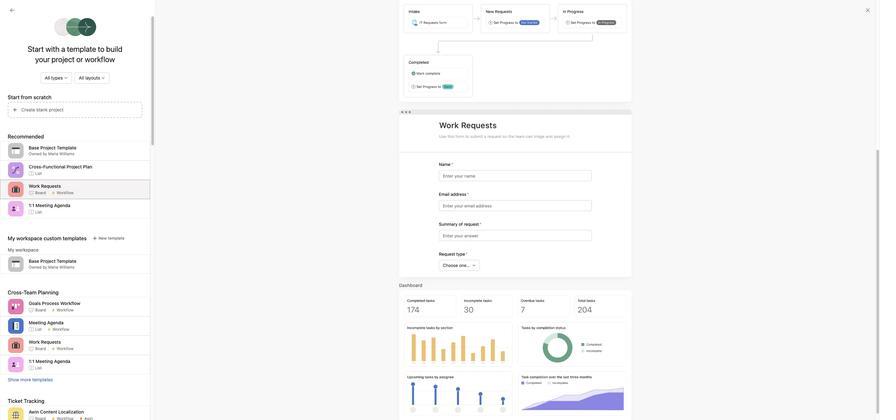 Task type: vqa. For each thing, say whether or not it's contained in the screenshot.
What's in my trial?
no



Task type: locate. For each thing, give the bounding box(es) containing it.
types
[[51, 75, 63, 81]]

0 vertical spatial work requests
[[29, 184, 61, 189]]

2 terryturtle85 from the top
[[17, 150, 43, 156]]

workflow for recommended the work requests icon
[[57, 191, 74, 195]]

ui
[[17, 181, 21, 187]]

team planning
[[24, 290, 59, 296]]

0 vertical spatial board
[[35, 191, 46, 195]]

0 horizontal spatial all
[[45, 75, 50, 81]]

q4
[[57, 191, 64, 197]]

cross- inside projects element
[[17, 160, 31, 166]]

requests
[[41, 184, 61, 189], [41, 340, 61, 345]]

2 board from the top
[[35, 308, 46, 313]]

this up the the
[[399, 392, 407, 398]]

williams for template icon
[[59, 152, 75, 157]]

list for 1:1 meeting agenda image
[[35, 366, 42, 371]]

template inside projects element
[[44, 202, 63, 207]]

sub- right use
[[386, 235, 396, 240]]

cross-functional project plan link
[[4, 158, 77, 169]]

invite button
[[6, 407, 34, 418]]

1 base project template owned by maria williams from the top
[[29, 145, 76, 157]]

Goal name text field
[[327, 49, 626, 73]]

list up templates
[[35, 366, 42, 371]]

1 vertical spatial agenda
[[47, 320, 64, 326]]

1 work requests from the top
[[29, 184, 61, 189]]

to up or workflow
[[98, 45, 104, 54]]

2 williams from the top
[[59, 265, 75, 270]]

owned
[[29, 152, 42, 157], [29, 265, 42, 270]]

board
[[35, 191, 46, 195], [35, 308, 46, 313], [35, 347, 46, 352]]

no
[[366, 208, 371, 213]]

agenda down goals process workflow
[[47, 320, 64, 326]]

0 vertical spatial terryturtle85 / maria 1:1 link
[[4, 114, 74, 125]]

terryturtle85 / maria 1:1 inside projects element
[[17, 150, 65, 156]]

2 vertical spatial project
[[53, 160, 67, 166]]

terryturtle85 for projects
[[17, 150, 43, 156]]

williams up plan
[[59, 152, 75, 157]]

/ for starred
[[45, 117, 46, 122]]

14 days ago
[[421, 393, 443, 398]]

2 work requests from the top
[[29, 340, 61, 345]]

0 vertical spatial project
[[52, 55, 75, 64]]

1:1 down "create blank project"
[[60, 117, 65, 122]]

list
[[35, 171, 42, 176], [35, 210, 42, 215], [35, 328, 42, 332], [35, 366, 42, 371]]

·
[[437, 404, 438, 408]]

1 horizontal spatial template
[[108, 236, 125, 241]]

terryturtle85 up cross-functional project plan link
[[17, 150, 43, 156]]

0 vertical spatial a
[[61, 45, 65, 54]]

this left goal's
[[458, 235, 466, 240]]

agenda down q4
[[54, 203, 70, 208]]

1 vertical spatial williams
[[59, 265, 75, 270]]

1 vertical spatial days
[[445, 404, 453, 408]]

goals inside insights element
[[17, 93, 29, 99]]

1:1 meeting agenda up templates
[[29, 359, 70, 365]]

0 vertical spatial work requests image
[[12, 186, 20, 194]]

base down recommended
[[29, 145, 39, 151]]

0 vertical spatial terryturtle85 / maria 1:1
[[17, 117, 65, 122]]

base down my workspace
[[29, 259, 39, 265]]

goal left ·
[[428, 404, 436, 408]]

goals link
[[4, 91, 74, 101]]

start
[[28, 45, 44, 54], [8, 95, 20, 100]]

insights element
[[0, 59, 77, 103]]

1 1:1 meeting agenda from the top
[[29, 203, 70, 208]]

work requests image for cross-team planning
[[12, 342, 20, 350]]

board down meeting agenda
[[35, 347, 46, 352]]

goals
[[17, 93, 29, 99], [29, 301, 41, 307]]

1 vertical spatial goals
[[29, 301, 41, 307]]

board down ui design project "link"
[[35, 191, 46, 195]]

goals right parent
[[560, 207, 570, 212]]

base
[[29, 145, 39, 151], [17, 202, 27, 207], [29, 259, 39, 265]]

1 vertical spatial base project template owned by maria williams
[[29, 259, 76, 270]]

requests for cross-team planning
[[41, 340, 61, 345]]

3 list from the top
[[35, 328, 42, 332]]

1 vertical spatial 1:1 meeting agenda
[[29, 359, 70, 365]]

base inside projects element
[[17, 202, 27, 207]]

1 vertical spatial base
[[17, 202, 27, 207]]

project inside "link"
[[38, 181, 53, 187]]

goal owner
[[547, 98, 570, 103]]

1 horizontal spatial all
[[79, 75, 84, 81]]

my up my workspace
[[8, 236, 15, 242]]

2 terryturtle85 / maria 1:1 link from the top
[[4, 148, 74, 158]]

sub-
[[372, 208, 381, 213], [386, 235, 396, 240], [410, 249, 420, 255]]

0 vertical spatial owner
[[558, 98, 570, 103]]

requests down meeting agenda
[[41, 340, 61, 345]]

14
[[421, 393, 425, 398], [439, 404, 444, 408]]

1:1 up cross-functional project plan
[[60, 150, 65, 156]]

project inside button
[[49, 107, 64, 113]]

terryturtle85 down the 'create'
[[17, 117, 43, 122]]

work down meeting agenda
[[29, 340, 40, 345]]

cross- up my first portfolio
[[29, 164, 43, 170]]

2 1:1 meeting agenda from the top
[[29, 359, 70, 365]]

0 horizontal spatial a
[[61, 45, 65, 54]]

terryturtle85 / maria 1:1 link for projects
[[4, 148, 74, 158]]

goals up starred
[[17, 93, 29, 99]]

this right of
[[420, 404, 427, 408]]

list for cross-functional project plan image
[[35, 171, 42, 176]]

made
[[378, 404, 388, 408]]

1 horizontal spatial my
[[17, 171, 23, 176]]

cross-
[[17, 160, 31, 166], [29, 164, 43, 170], [8, 290, 24, 296]]

no sub-goals connected
[[366, 208, 411, 213]]

of
[[416, 404, 419, 408]]

new template
[[99, 236, 125, 241]]

by up cross-functional project plan at top left
[[43, 152, 47, 157]]

1 vertical spatial a
[[555, 183, 557, 188]]

owner left of
[[403, 404, 415, 408]]

0 horizontal spatial start
[[8, 95, 20, 100]]

template down custom templates
[[57, 259, 76, 265]]

/ down "create blank project"
[[45, 117, 46, 122]]

1 work requests image from the top
[[12, 186, 20, 194]]

0 vertical spatial goal
[[420, 249, 429, 255]]

2 / from the top
[[45, 150, 46, 156]]

2 vertical spatial a
[[406, 249, 409, 255]]

days
[[427, 393, 435, 398], [445, 404, 453, 408]]

0 vertical spatial my
[[17, 171, 23, 176]]

1:1
[[60, 117, 65, 122], [60, 150, 65, 156], [29, 203, 34, 208], [29, 359, 34, 365]]

1 horizontal spatial to
[[408, 235, 412, 240]]

0 vertical spatial base
[[29, 145, 39, 151]]

a right "connect"
[[406, 249, 409, 255]]

owned right template image
[[29, 265, 42, 270]]

project right blank
[[49, 107, 64, 113]]

0 vertical spatial this
[[458, 235, 466, 240]]

work requests up the 'stories'
[[29, 184, 61, 189]]

goal down automatically
[[420, 249, 429, 255]]

terryturtle85 / maria 1:1 link inside starred element
[[4, 114, 74, 125]]

terryturtle85 inside starred element
[[17, 117, 43, 122]]

all types button
[[41, 72, 72, 84]]

2 vertical spatial this
[[420, 404, 427, 408]]

1 horizontal spatial start
[[28, 45, 44, 54]]

by
[[43, 152, 47, 157], [43, 265, 47, 270]]

0 vertical spatial base project template owned by maria williams
[[29, 145, 76, 157]]

0 horizontal spatial goals
[[381, 208, 391, 213]]

template inside the start with a template to build your project or workflow
[[67, 45, 96, 54]]

terryturtle85 / maria 1:1 link up 'functional'
[[4, 148, 74, 158]]

1 vertical spatial /
[[45, 150, 46, 156]]

1:1 right 1:1 meeting agenda image
[[29, 359, 34, 365]]

sub- right "connect"
[[410, 249, 420, 255]]

1 terryturtle85 from the top
[[17, 117, 43, 122]]

1 terryturtle85 / maria 1:1 link from the top
[[4, 114, 74, 125]]

1 vertical spatial template
[[44, 202, 63, 207]]

2 vertical spatial board
[[35, 347, 46, 352]]

workflow
[[57, 191, 74, 195], [60, 301, 80, 307], [57, 308, 74, 313], [52, 328, 69, 332], [57, 347, 74, 352]]

ticket tracking
[[8, 399, 44, 405]]

mw button
[[503, 359, 512, 366]]

1 horizontal spatial ago
[[454, 404, 461, 408]]

2 all from the left
[[79, 75, 84, 81]]

0 vertical spatial 1:1 meeting agenda
[[29, 203, 70, 208]]

all for all types
[[45, 75, 50, 81]]

sub- right no
[[372, 208, 381, 213]]

1:1 meeting agenda down the 'stories'
[[29, 203, 70, 208]]

first
[[24, 171, 32, 176]]

by for template icon
[[43, 152, 47, 157]]

1 vertical spatial board
[[35, 308, 46, 313]]

process
[[42, 301, 59, 307]]

to up connect a sub-goal
[[408, 235, 412, 240]]

2 vertical spatial agenda
[[54, 359, 70, 365]]

1:1 meeting agenda
[[29, 203, 70, 208], [29, 359, 70, 365]]

1 vertical spatial work requests
[[29, 340, 61, 345]]

workflow for meeting agenda icon
[[52, 328, 69, 332]]

1 owned from the top
[[29, 152, 42, 157]]

/ inside projects element
[[45, 150, 46, 156]]

14 right ·
[[439, 404, 444, 408]]

1 all from the left
[[45, 75, 50, 81]]

cross- up goals process workflow icon
[[8, 290, 24, 296]]

0 vertical spatial williams
[[59, 152, 75, 157]]

all inside dropdown button
[[45, 75, 50, 81]]

1 list from the top
[[35, 171, 42, 176]]

work requests image up 1:1 meeting agenda image
[[12, 342, 20, 350]]

0 vertical spatial to
[[98, 45, 104, 54]]

1 horizontal spatial sub-
[[386, 235, 396, 240]]

terryturtle85 / maria 1:1 link
[[4, 114, 74, 125], [4, 148, 74, 158]]

1 vertical spatial work
[[29, 340, 40, 345]]

start up your
[[28, 45, 44, 54]]

days right ·
[[445, 404, 453, 408]]

goal
[[420, 249, 429, 255], [408, 392, 417, 398], [428, 404, 436, 408]]

0 horizontal spatial ago
[[436, 393, 443, 398]]

base project template owned by maria williams up cross-functional project plan at top left
[[29, 145, 76, 157]]

days up the made you the owner of this goal · 14 days ago
[[427, 393, 435, 398]]

ui design project
[[17, 181, 53, 187]]

0 vertical spatial sub-
[[372, 208, 381, 213]]

0 horizontal spatial to
[[98, 45, 104, 54]]

use
[[377, 235, 385, 240]]

template down -
[[44, 202, 63, 207]]

project left plan
[[53, 160, 67, 166]]

show more templates button
[[8, 378, 142, 383]]

0 vertical spatial meeting
[[36, 203, 53, 208]]

1 vertical spatial terryturtle85
[[17, 150, 43, 156]]

1 vertical spatial owner
[[403, 404, 415, 408]]

awin content localization image
[[12, 412, 20, 420]]

goals process workflow image
[[12, 303, 20, 311]]

requests up -
[[41, 184, 61, 189]]

owned up cross-functional project plan link
[[29, 152, 42, 157]]

my inside projects element
[[17, 171, 23, 176]]

0 horizontal spatial days
[[427, 393, 435, 398]]

my first portfolio link
[[4, 169, 74, 179]]

template right the new
[[108, 236, 125, 241]]

2 horizontal spatial goals
[[560, 207, 570, 212]]

cross- up cross-functional project plan image
[[17, 160, 31, 166]]

workflow for goals process workflow icon
[[57, 308, 74, 313]]

0 horizontal spatial 14
[[421, 393, 425, 398]]

2 vertical spatial sub-
[[410, 249, 420, 255]]

0 vertical spatial ago
[[436, 393, 443, 398]]

projects
[[8, 139, 25, 145]]

2 work from the top
[[29, 340, 40, 345]]

meeting down the 'stories'
[[36, 203, 53, 208]]

template
[[67, 45, 96, 54], [108, 236, 125, 241]]

3 board from the top
[[35, 347, 46, 352]]

0 horizontal spatial goals
[[17, 93, 29, 99]]

connect a sub-goal
[[387, 249, 429, 255]]

2 requests from the top
[[41, 340, 61, 345]]

0 vertical spatial requests
[[41, 184, 61, 189]]

0 horizontal spatial my
[[8, 236, 15, 242]]

owner right goal
[[558, 98, 570, 103]]

a inside the start with a template to build your project or workflow
[[61, 45, 65, 54]]

owned for template image
[[29, 265, 42, 270]]

a
[[61, 45, 65, 54], [555, 183, 557, 188], [406, 249, 409, 255]]

a right set
[[555, 183, 557, 188]]

terryturtle85 / maria 1:1 inside starred element
[[17, 117, 65, 122]]

work requests image left design
[[12, 186, 20, 194]]

more
[[20, 378, 31, 383]]

1 vertical spatial terryturtle85 / maria 1:1
[[17, 150, 65, 156]]

terryturtle85 / maria 1:1 link inside projects element
[[4, 148, 74, 158]]

2 vertical spatial template
[[57, 259, 76, 265]]

customer stories - q4 link
[[4, 189, 74, 200]]

meeting up templates
[[36, 359, 53, 365]]

0 vertical spatial work
[[29, 184, 40, 189]]

my for my first portfolio
[[17, 171, 23, 176]]

1 horizontal spatial a
[[406, 249, 409, 255]]

0 vertical spatial goals
[[17, 93, 29, 99]]

2 horizontal spatial a
[[555, 183, 557, 188]]

0 vertical spatial by
[[43, 152, 47, 157]]

terryturtle85 / maria 1:1 link down blank
[[4, 114, 74, 125]]

goal up of
[[408, 392, 417, 398]]

4 list from the top
[[35, 366, 42, 371]]

1 vertical spatial terryturtle85 / maria 1:1 link
[[4, 148, 74, 158]]

terryturtle85 / maria 1:1 up 'functional'
[[17, 150, 65, 156]]

ago up ·
[[436, 393, 443, 398]]

1 vertical spatial requests
[[41, 340, 61, 345]]

a for connect a sub-goal
[[406, 249, 409, 255]]

project up cross-functional project plan at top left
[[40, 145, 56, 151]]

recommended
[[8, 134, 44, 140]]

content
[[40, 410, 57, 415]]

goals left connected
[[381, 208, 391, 213]]

2 vertical spatial meeting
[[36, 359, 53, 365]]

terryturtle85 for starred
[[17, 117, 43, 122]]

0 vertical spatial template
[[67, 45, 96, 54]]

sub- for use
[[386, 235, 396, 240]]

this
[[458, 235, 466, 240], [399, 392, 407, 398], [420, 404, 427, 408]]

1 button
[[503, 135, 515, 144]]

build
[[106, 45, 122, 54]]

list down meeting agenda
[[35, 328, 42, 332]]

work requests image
[[12, 186, 20, 194], [12, 342, 20, 350]]

1 requests from the top
[[41, 184, 61, 189]]

all left layouts
[[79, 75, 84, 81]]

a right with
[[61, 45, 65, 54]]

1 vertical spatial by
[[43, 265, 47, 270]]

cross-functional project plan image
[[12, 167, 20, 174]]

template up plan
[[57, 145, 76, 151]]

work for recommended
[[29, 184, 40, 189]]

board down process
[[35, 308, 46, 313]]

base down "customer"
[[17, 202, 27, 207]]

2 vertical spatial base
[[29, 259, 39, 265]]

set a custom due date button
[[546, 182, 591, 189]]

start up starred
[[8, 95, 20, 100]]

all left types
[[45, 75, 50, 81]]

terryturtle85 / maria 1:1 down blank
[[17, 117, 65, 122]]

1:1 meeting agenda for cross-team planning
[[29, 359, 70, 365]]

1 horizontal spatial goals
[[396, 235, 407, 240]]

0 horizontal spatial this
[[399, 392, 407, 398]]

/ up cross-functional project plan at top left
[[45, 150, 46, 156]]

project profitable
[[123, 27, 173, 35]]

project up the 'stories'
[[38, 181, 53, 187]]

start inside the start with a template to build your project or workflow
[[28, 45, 44, 54]]

work requests for recommended
[[29, 184, 61, 189]]

1 vertical spatial start
[[8, 95, 20, 100]]

owned for template icon
[[29, 152, 42, 157]]

ago right ·
[[454, 404, 461, 408]]

portfolio
[[34, 171, 51, 176]]

base project template owned by maria williams down my workspace custom templates
[[29, 259, 76, 270]]

my
[[17, 171, 23, 176], [8, 236, 15, 242]]

goals for goals
[[17, 93, 29, 99]]

1 horizontal spatial owner
[[558, 98, 570, 103]]

a for set a custom due date
[[555, 183, 557, 188]]

invite
[[18, 410, 30, 415]]

agenda up show more templates button
[[54, 359, 70, 365]]

1 vertical spatial owned
[[29, 265, 42, 270]]

0 vertical spatial /
[[45, 117, 46, 122]]

list box
[[364, 3, 519, 13]]

by up team planning at left bottom
[[43, 265, 47, 270]]

meeting right meeting agenda icon
[[29, 320, 46, 326]]

work up customer stories - q4 link
[[29, 184, 40, 189]]

1 horizontal spatial goals
[[29, 301, 41, 307]]

/ inside starred element
[[45, 117, 46, 122]]

1 vertical spatial sub-
[[386, 235, 396, 240]]

1:1 inside starred element
[[60, 117, 65, 122]]

0 vertical spatial owned
[[29, 152, 42, 157]]

list down base project template link
[[35, 210, 42, 215]]

project for functional
[[53, 160, 67, 166]]

start for start from scratch
[[8, 95, 20, 100]]

/
[[45, 117, 46, 122], [45, 150, 46, 156]]

work requests down meeting agenda
[[29, 340, 61, 345]]

williams down custom templates
[[59, 265, 75, 270]]

terryturtle85
[[17, 117, 43, 122], [17, 150, 43, 156]]

1 board from the top
[[35, 191, 46, 195]]

terryturtle85 inside projects element
[[17, 150, 43, 156]]

goals down cross-team planning
[[29, 301, 41, 307]]

2 work requests image from the top
[[12, 342, 20, 350]]

2 base project template owned by maria williams from the top
[[29, 259, 76, 270]]

14 up the made you the owner of this goal · 14 days ago
[[421, 393, 425, 398]]

meeting
[[36, 203, 53, 208], [29, 320, 46, 326], [36, 359, 53, 365]]

goals for goals process workflow
[[29, 301, 41, 307]]

2 terryturtle85 / maria 1:1 from the top
[[17, 150, 65, 156]]

2 by from the top
[[43, 265, 47, 270]]

1 by from the top
[[43, 152, 47, 157]]

date
[[581, 183, 589, 188]]

list right first
[[35, 171, 42, 176]]

agenda
[[54, 203, 70, 208], [47, 320, 64, 326], [54, 359, 70, 365]]

maria
[[47, 117, 59, 122], [47, 150, 59, 156], [48, 152, 58, 157], [48, 265, 58, 270]]

0 horizontal spatial sub-
[[372, 208, 381, 213]]

my workspace
[[8, 248, 38, 253]]

blank
[[36, 107, 48, 113]]

0 vertical spatial terryturtle85
[[17, 117, 43, 122]]

1 horizontal spatial 14
[[439, 404, 444, 408]]

base project template owned by maria williams for template icon
[[29, 145, 76, 157]]

design
[[22, 181, 37, 187]]

project
[[40, 145, 56, 151], [67, 164, 82, 170], [38, 181, 53, 187], [28, 202, 43, 207], [40, 259, 56, 265]]

2 horizontal spatial sub-
[[410, 249, 420, 255]]

on track
[[449, 360, 464, 365]]

board for cross-team planning
[[35, 347, 46, 352]]

my left first
[[17, 171, 23, 176]]

1 vertical spatial project
[[49, 107, 64, 113]]

starred element
[[0, 103, 77, 136]]

parent goals
[[547, 207, 570, 212]]

1:1 meeting agenda image
[[12, 362, 20, 369]]

1 / from the top
[[45, 117, 46, 122]]

0 vertical spatial start
[[28, 45, 44, 54]]

custom templates
[[44, 236, 87, 242]]

latest status update element
[[333, 100, 523, 153]]

1 vertical spatial template
[[108, 236, 125, 241]]

goals up connect a sub-goal button
[[396, 235, 407, 240]]

1 williams from the top
[[59, 152, 75, 157]]

2 list from the top
[[35, 210, 42, 215]]

template up or workflow
[[67, 45, 96, 54]]

connect
[[387, 249, 405, 255]]

1 vertical spatial my
[[8, 236, 15, 242]]

project down with
[[52, 55, 75, 64]]

1
[[505, 137, 507, 141]]

2 owned from the top
[[29, 265, 42, 270]]

1 terryturtle85 / maria 1:1 from the top
[[17, 117, 65, 122]]

1 work from the top
[[29, 184, 40, 189]]

0 vertical spatial agenda
[[54, 203, 70, 208]]

all inside popup button
[[79, 75, 84, 81]]

goals for use sub-goals to automatically update this goal's progress.
[[396, 235, 407, 240]]

work requests
[[29, 184, 61, 189], [29, 340, 61, 345]]

start for start with a template to build your project or workflow
[[28, 45, 44, 54]]



Task type: describe. For each thing, give the bounding box(es) containing it.
template inside button
[[108, 236, 125, 241]]

create blank project
[[21, 107, 64, 113]]

the
[[396, 404, 402, 408]]

agenda for cross-team planning
[[54, 359, 70, 365]]

workspace
[[16, 236, 42, 242]]

workflow for the work requests icon corresponding to cross-team planning
[[57, 347, 74, 352]]

meeting for recommended
[[36, 203, 53, 208]]

meeting for cross-team planning
[[36, 359, 53, 365]]

1 vertical spatial to
[[408, 235, 412, 240]]

custom
[[558, 183, 572, 188]]

list for 1:1 meeting agenda icon
[[35, 210, 42, 215]]

base project template owned by maria williams for template image
[[29, 259, 76, 270]]

terryturtle85 / maria 1:1 for projects
[[17, 150, 65, 156]]

show more templates
[[8, 378, 53, 383]]

team button
[[0, 214, 19, 220]]

template for template image
[[57, 259, 76, 265]]

set
[[547, 183, 553, 188]]

sub- for no
[[372, 208, 381, 213]]

0 horizontal spatial owner
[[403, 404, 415, 408]]

customer stories - q4
[[17, 191, 64, 197]]

new
[[99, 236, 107, 241]]

plan
[[69, 160, 77, 166]]

maria inside projects element
[[47, 150, 59, 156]]

projects button
[[0, 139, 25, 145]]

cross-functional project plan
[[17, 160, 77, 166]]

2 vertical spatial goal
[[428, 404, 436, 408]]

awin content localization button
[[0, 406, 150, 421]]

templates
[[32, 378, 53, 383]]

mw
[[504, 360, 511, 365]]

sub- inside button
[[410, 249, 420, 255]]

0 vertical spatial days
[[427, 393, 435, 398]]

to inside the start with a template to build your project or workflow
[[98, 45, 104, 54]]

team
[[8, 214, 19, 220]]

ui design project link
[[4, 179, 74, 189]]

project left plan
[[67, 164, 82, 170]]

all for all layouts
[[79, 75, 84, 81]]

on
[[449, 360, 454, 365]]

your
[[35, 55, 50, 64]]

cross-team planning
[[8, 290, 59, 296]]

connect a sub-goal button
[[377, 246, 433, 258]]

new template button
[[89, 234, 127, 243]]

make project profitable
[[106, 27, 173, 35]]

localization
[[58, 410, 84, 415]]

project for blank
[[49, 107, 64, 113]]

cross- for team planning
[[8, 290, 24, 296]]

goal inside connect a sub-goal button
[[420, 249, 429, 255]]

go back image
[[10, 8, 15, 13]]

progress.
[[481, 235, 501, 240]]

created
[[382, 392, 398, 398]]

meeting agenda image
[[12, 323, 20, 331]]

1:1 inside projects element
[[60, 150, 65, 156]]

connected
[[392, 208, 411, 213]]

my first portfolio
[[17, 171, 51, 176]]

track
[[455, 360, 464, 365]]

with
[[46, 45, 60, 54]]

dashboard
[[399, 283, 423, 289]]

base for template image
[[29, 259, 39, 265]]

1 vertical spatial 14
[[439, 404, 444, 408]]

functional
[[43, 164, 65, 170]]

1 vertical spatial ago
[[454, 404, 461, 408]]

automatically
[[414, 235, 441, 240]]

project inside the start with a template to build your project or workflow
[[52, 55, 75, 64]]

base project template link
[[4, 200, 74, 210]]

template image
[[12, 261, 20, 269]]

goals for no sub-goals connected
[[381, 208, 391, 213]]

made you the owner of this goal · 14 days ago
[[376, 404, 461, 408]]

functional
[[31, 160, 51, 166]]

2 horizontal spatial this
[[458, 235, 466, 240]]

due
[[573, 183, 580, 188]]

all layouts button
[[75, 72, 110, 84]]

project down customer stories - q4 link
[[28, 202, 43, 207]]

close image
[[866, 8, 871, 13]]

set a custom due date
[[547, 183, 589, 188]]

update
[[443, 235, 457, 240]]

template image
[[12, 147, 20, 155]]

-
[[54, 191, 56, 197]]

work requests for cross-team planning
[[29, 340, 61, 345]]

my workspace custom templates
[[8, 236, 87, 242]]

awin
[[29, 410, 39, 415]]

stories
[[38, 191, 53, 197]]

starred button
[[0, 105, 24, 112]]

base project template
[[17, 202, 63, 207]]

board for recommended
[[35, 191, 46, 195]]

requests for recommended
[[41, 184, 61, 189]]

/ for projects
[[45, 150, 46, 156]]

base for template icon
[[29, 145, 39, 151]]

terryturtle85 / maria 1:1 link for starred
[[4, 114, 74, 125]]

project down my workspace custom templates
[[40, 259, 56, 265]]

inbox
[[17, 43, 28, 48]]

hide sidebar image
[[8, 5, 14, 10]]

1 vertical spatial meeting
[[29, 320, 46, 326]]

1:1 down "customer"
[[29, 203, 34, 208]]

plan
[[83, 164, 92, 170]]

all layouts
[[79, 75, 100, 81]]

start with a template to build your project or workflow
[[28, 45, 122, 64]]

start from scratch
[[8, 95, 51, 100]]

cross-functional project plan
[[29, 164, 92, 170]]

you
[[389, 404, 395, 408]]

by for template image
[[43, 265, 47, 270]]

create blank project button
[[8, 102, 142, 118]]

0 vertical spatial 14
[[421, 393, 425, 398]]

1 horizontal spatial days
[[445, 404, 453, 408]]

williams for template image
[[59, 265, 75, 270]]

from scratch
[[21, 95, 51, 100]]

work for cross-team planning
[[29, 340, 40, 345]]

agenda for recommended
[[54, 203, 70, 208]]

create
[[21, 107, 35, 113]]

parent
[[547, 207, 559, 212]]

projects element
[[0, 136, 77, 211]]

starred
[[8, 106, 24, 111]]

all types
[[45, 75, 63, 81]]

goal
[[547, 98, 556, 103]]

1 horizontal spatial this
[[420, 404, 427, 408]]

maria inside starred element
[[47, 117, 59, 122]]

customer
[[17, 191, 37, 197]]

template for template icon
[[57, 145, 76, 151]]

awin content localization
[[29, 410, 84, 415]]

1:1 meeting agenda image
[[12, 205, 20, 213]]

make
[[106, 27, 122, 35]]

1 vertical spatial goal
[[408, 392, 417, 398]]

1:1 meeting agenda for recommended
[[29, 203, 70, 208]]

meeting agenda
[[29, 320, 64, 326]]

inbox link
[[4, 40, 74, 51]]

goals process workflow
[[29, 301, 80, 307]]

cross- for functional
[[29, 164, 43, 170]]

my for my workspace custom templates
[[8, 236, 15, 242]]

work requests image for recommended
[[12, 186, 20, 194]]

cross- for functional
[[17, 160, 31, 166]]

1 vertical spatial this
[[399, 392, 407, 398]]

terryturtle85 / maria 1:1 for starred
[[17, 117, 65, 122]]

or workflow
[[76, 55, 115, 64]]



